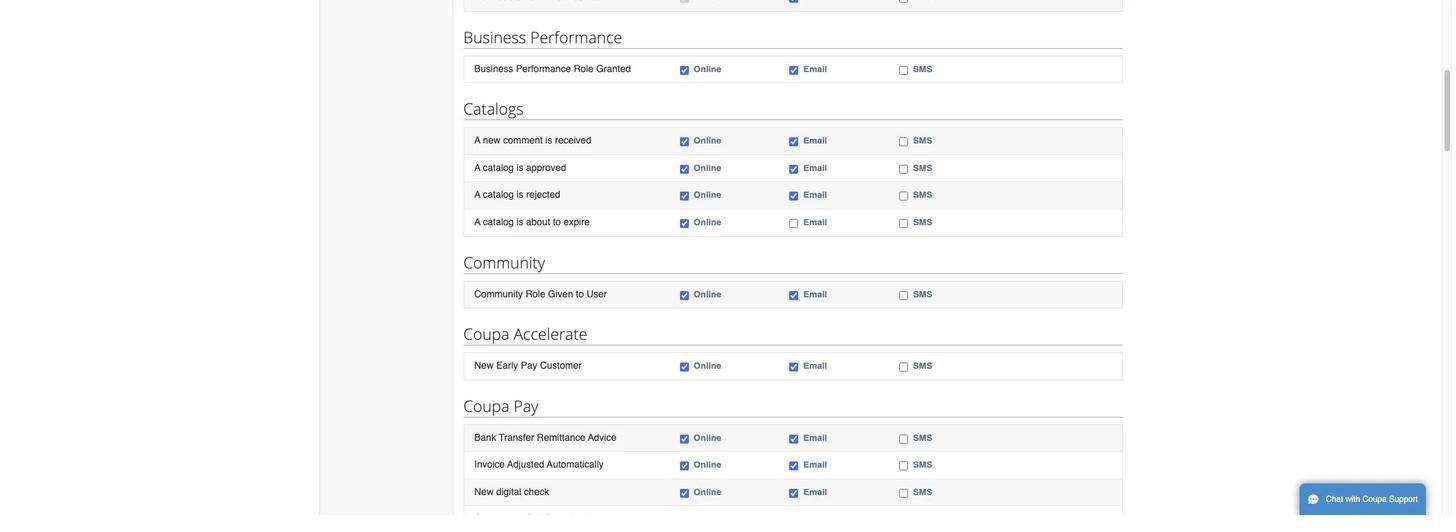 Task type: describe. For each thing, give the bounding box(es) containing it.
catalogs
[[463, 98, 524, 120]]

email for advice
[[803, 433, 827, 443]]

early
[[496, 360, 518, 371]]

with
[[1346, 495, 1361, 504]]

online for to
[[694, 289, 722, 299]]

email for approved
[[803, 163, 827, 173]]

a for a catalog is rejected
[[474, 189, 481, 200]]

check
[[524, 486, 549, 497]]

email for about
[[803, 217, 827, 227]]

coupa inside button
[[1363, 495, 1387, 504]]

is for rejected
[[517, 189, 524, 200]]

new early pay customer
[[474, 360, 582, 371]]

online for advice
[[694, 433, 722, 443]]

email for is
[[803, 136, 827, 146]]

online for granted
[[694, 64, 722, 74]]

about
[[526, 216, 550, 227]]

online for approved
[[694, 163, 722, 173]]

user
[[587, 288, 607, 299]]

1 vertical spatial pay
[[514, 395, 539, 417]]

automatically
[[547, 459, 604, 470]]

new for new early pay customer
[[474, 360, 494, 371]]

accelerate
[[514, 323, 588, 345]]

online for rejected
[[694, 190, 722, 200]]

10 online from the top
[[694, 487, 722, 497]]

community role given to user
[[474, 288, 607, 299]]

is for approved
[[517, 162, 524, 173]]

email for granted
[[803, 64, 827, 74]]

is left 'received'
[[545, 135, 552, 146]]

business for business performance role granted
[[474, 63, 513, 74]]

performance for business performance role granted
[[516, 63, 571, 74]]

chat with coupa support button
[[1300, 484, 1426, 515]]

business performance
[[463, 26, 622, 48]]

sms for approved
[[913, 163, 933, 173]]

rejected
[[526, 189, 560, 200]]

expire
[[564, 216, 590, 227]]

0 horizontal spatial role
[[526, 288, 545, 299]]

invoice adjusted automatically
[[474, 459, 604, 470]]

bank transfer remittance advice
[[474, 432, 617, 443]]

chat
[[1326, 495, 1344, 504]]

sms for customer
[[913, 361, 933, 371]]

support
[[1389, 495, 1418, 504]]

new for new digital check
[[474, 486, 494, 497]]

online for about
[[694, 217, 722, 227]]

adjusted
[[507, 459, 544, 470]]

0 vertical spatial role
[[574, 63, 594, 74]]

community for community
[[463, 251, 545, 273]]

transfer
[[499, 432, 534, 443]]

new
[[483, 135, 501, 146]]

sms for rejected
[[913, 190, 933, 200]]

sms for about
[[913, 217, 933, 227]]

9 online from the top
[[694, 460, 722, 470]]

sms for to
[[913, 289, 933, 299]]



Task type: vqa. For each thing, say whether or not it's contained in the screenshot.
YOU inside button
no



Task type: locate. For each thing, give the bounding box(es) containing it.
bank
[[474, 432, 496, 443]]

a down a catalog is rejected
[[474, 216, 481, 227]]

7 email from the top
[[803, 361, 827, 371]]

4 online from the top
[[694, 190, 722, 200]]

3 email from the top
[[803, 163, 827, 173]]

a down a catalog is approved
[[474, 189, 481, 200]]

1 vertical spatial catalog
[[483, 189, 514, 200]]

community
[[463, 251, 545, 273], [474, 288, 523, 299]]

online
[[694, 64, 722, 74], [694, 136, 722, 146], [694, 163, 722, 173], [694, 190, 722, 200], [694, 217, 722, 227], [694, 289, 722, 299], [694, 361, 722, 371], [694, 433, 722, 443], [694, 460, 722, 470], [694, 487, 722, 497]]

community for community role given to user
[[474, 288, 523, 299]]

received
[[555, 135, 591, 146]]

1 email from the top
[[803, 64, 827, 74]]

a new comment is received
[[474, 135, 591, 146]]

online for customer
[[694, 361, 722, 371]]

coupa right with
[[1363, 495, 1387, 504]]

1 catalog from the top
[[483, 162, 514, 173]]

new digital check
[[474, 486, 549, 497]]

role left given
[[526, 288, 545, 299]]

role
[[574, 63, 594, 74], [526, 288, 545, 299]]

given
[[548, 288, 573, 299]]

2 a from the top
[[474, 162, 481, 173]]

new
[[474, 360, 494, 371], [474, 486, 494, 497]]

catalog down a catalog is approved
[[483, 189, 514, 200]]

0 vertical spatial business
[[463, 26, 526, 48]]

4 sms from the top
[[913, 190, 933, 200]]

performance up 'business performance role granted'
[[530, 26, 622, 48]]

comment
[[503, 135, 543, 146]]

1 vertical spatial coupa
[[463, 395, 510, 417]]

4 a from the top
[[474, 216, 481, 227]]

role left granted at left top
[[574, 63, 594, 74]]

is left rejected
[[517, 189, 524, 200]]

sms
[[913, 64, 933, 74], [913, 136, 933, 146], [913, 163, 933, 173], [913, 190, 933, 200], [913, 217, 933, 227], [913, 289, 933, 299], [913, 361, 933, 371], [913, 433, 933, 443], [913, 460, 933, 470], [913, 487, 933, 497]]

business up "catalogs"
[[474, 63, 513, 74]]

digital
[[496, 486, 521, 497]]

1 horizontal spatial role
[[574, 63, 594, 74]]

new left early
[[474, 360, 494, 371]]

approved
[[526, 162, 566, 173]]

coupa for coupa pay
[[463, 395, 510, 417]]

8 email from the top
[[803, 433, 827, 443]]

business up 'business performance role granted'
[[463, 26, 526, 48]]

performance
[[530, 26, 622, 48], [516, 63, 571, 74]]

0 vertical spatial catalog
[[483, 162, 514, 173]]

None checkbox
[[899, 0, 908, 3], [680, 66, 689, 75], [790, 66, 799, 75], [790, 138, 799, 147], [899, 138, 908, 147], [680, 165, 689, 174], [899, 165, 908, 174], [899, 192, 908, 201], [790, 219, 799, 228], [899, 219, 908, 228], [680, 291, 689, 300], [790, 363, 799, 372], [680, 435, 689, 444], [790, 462, 799, 471], [899, 462, 908, 471], [790, 489, 799, 498], [899, 489, 908, 498], [899, 0, 908, 3], [680, 66, 689, 75], [790, 66, 799, 75], [790, 138, 799, 147], [899, 138, 908, 147], [680, 165, 689, 174], [899, 165, 908, 174], [899, 192, 908, 201], [790, 219, 799, 228], [899, 219, 908, 228], [680, 291, 689, 300], [790, 363, 799, 372], [680, 435, 689, 444], [790, 462, 799, 471], [899, 462, 908, 471], [790, 489, 799, 498], [899, 489, 908, 498]]

2 sms from the top
[[913, 136, 933, 146]]

1 vertical spatial new
[[474, 486, 494, 497]]

a for a new comment is received
[[474, 135, 481, 146]]

a left new
[[474, 135, 481, 146]]

granted
[[596, 63, 631, 74]]

1 vertical spatial community
[[474, 288, 523, 299]]

coupa for coupa accelerate
[[463, 323, 510, 345]]

3 catalog from the top
[[483, 216, 514, 227]]

pay right early
[[521, 360, 537, 371]]

5 email from the top
[[803, 217, 827, 227]]

coupa pay
[[463, 395, 539, 417]]

7 online from the top
[[694, 361, 722, 371]]

sms for advice
[[913, 433, 933, 443]]

a for a catalog is about to expire
[[474, 216, 481, 227]]

pay
[[521, 360, 537, 371], [514, 395, 539, 417]]

a catalog is approved
[[474, 162, 566, 173]]

catalog
[[483, 162, 514, 173], [483, 189, 514, 200], [483, 216, 514, 227]]

new left the digital
[[474, 486, 494, 497]]

community up coupa accelerate
[[474, 288, 523, 299]]

sms for granted
[[913, 64, 933, 74]]

2 catalog from the top
[[483, 189, 514, 200]]

1 vertical spatial performance
[[516, 63, 571, 74]]

is left approved
[[517, 162, 524, 173]]

a catalog is rejected
[[474, 189, 560, 200]]

coupa up bank
[[463, 395, 510, 417]]

None checkbox
[[680, 0, 689, 3], [790, 0, 799, 3], [899, 66, 908, 75], [680, 138, 689, 147], [790, 165, 799, 174], [680, 192, 689, 201], [790, 192, 799, 201], [680, 219, 689, 228], [790, 291, 799, 300], [899, 291, 908, 300], [680, 363, 689, 372], [899, 363, 908, 372], [790, 435, 799, 444], [899, 435, 908, 444], [680, 462, 689, 471], [680, 489, 689, 498], [680, 0, 689, 3], [790, 0, 799, 3], [899, 66, 908, 75], [680, 138, 689, 147], [790, 165, 799, 174], [680, 192, 689, 201], [790, 192, 799, 201], [680, 219, 689, 228], [790, 291, 799, 300], [899, 291, 908, 300], [680, 363, 689, 372], [899, 363, 908, 372], [790, 435, 799, 444], [899, 435, 908, 444], [680, 462, 689, 471], [680, 489, 689, 498]]

is
[[545, 135, 552, 146], [517, 162, 524, 173], [517, 189, 524, 200], [517, 216, 524, 227]]

a for a catalog is approved
[[474, 162, 481, 173]]

pay up transfer
[[514, 395, 539, 417]]

catalog for a catalog is about to expire
[[483, 216, 514, 227]]

coupa up early
[[463, 323, 510, 345]]

0 vertical spatial performance
[[530, 26, 622, 48]]

1 vertical spatial role
[[526, 288, 545, 299]]

business
[[463, 26, 526, 48], [474, 63, 513, 74]]

0 vertical spatial new
[[474, 360, 494, 371]]

is for about
[[517, 216, 524, 227]]

remittance
[[537, 432, 586, 443]]

10 sms from the top
[[913, 487, 933, 497]]

customer
[[540, 360, 582, 371]]

2 online from the top
[[694, 136, 722, 146]]

online for is
[[694, 136, 722, 146]]

community up community role given to user
[[463, 251, 545, 273]]

4 email from the top
[[803, 190, 827, 200]]

catalog down new
[[483, 162, 514, 173]]

email for rejected
[[803, 190, 827, 200]]

6 sms from the top
[[913, 289, 933, 299]]

7 sms from the top
[[913, 361, 933, 371]]

9 email from the top
[[803, 460, 827, 470]]

2 new from the top
[[474, 486, 494, 497]]

1 horizontal spatial to
[[576, 288, 584, 299]]

0 horizontal spatial to
[[553, 216, 561, 227]]

1 vertical spatial business
[[474, 63, 513, 74]]

catalog for a catalog is approved
[[483, 162, 514, 173]]

business performance role granted
[[474, 63, 631, 74]]

0 vertical spatial pay
[[521, 360, 537, 371]]

to right about
[[553, 216, 561, 227]]

advice
[[588, 432, 617, 443]]

coupa
[[463, 323, 510, 345], [463, 395, 510, 417], [1363, 495, 1387, 504]]

2 vertical spatial catalog
[[483, 216, 514, 227]]

email for customer
[[803, 361, 827, 371]]

0 vertical spatial coupa
[[463, 323, 510, 345]]

3 sms from the top
[[913, 163, 933, 173]]

to left user
[[576, 288, 584, 299]]

2 vertical spatial coupa
[[1363, 495, 1387, 504]]

business for business performance
[[463, 26, 526, 48]]

a catalog is about to expire
[[474, 216, 590, 227]]

8 sms from the top
[[913, 433, 933, 443]]

catalog for a catalog is rejected
[[483, 189, 514, 200]]

6 online from the top
[[694, 289, 722, 299]]

0 vertical spatial community
[[463, 251, 545, 273]]

chat with coupa support
[[1326, 495, 1418, 504]]

email
[[803, 64, 827, 74], [803, 136, 827, 146], [803, 163, 827, 173], [803, 190, 827, 200], [803, 217, 827, 227], [803, 289, 827, 299], [803, 361, 827, 371], [803, 433, 827, 443], [803, 460, 827, 470], [803, 487, 827, 497]]

sms for is
[[913, 136, 933, 146]]

10 email from the top
[[803, 487, 827, 497]]

5 sms from the top
[[913, 217, 933, 227]]

1 sms from the top
[[913, 64, 933, 74]]

2 email from the top
[[803, 136, 827, 146]]

1 new from the top
[[474, 360, 494, 371]]

8 online from the top
[[694, 433, 722, 443]]

is left about
[[517, 216, 524, 227]]

a up a catalog is rejected
[[474, 162, 481, 173]]

1 vertical spatial to
[[576, 288, 584, 299]]

9 sms from the top
[[913, 460, 933, 470]]

coupa accelerate
[[463, 323, 588, 345]]

5 online from the top
[[694, 217, 722, 227]]

6 email from the top
[[803, 289, 827, 299]]

a
[[474, 135, 481, 146], [474, 162, 481, 173], [474, 189, 481, 200], [474, 216, 481, 227]]

1 a from the top
[[474, 135, 481, 146]]

3 a from the top
[[474, 189, 481, 200]]

invoice
[[474, 459, 505, 470]]

to
[[553, 216, 561, 227], [576, 288, 584, 299]]

1 online from the top
[[694, 64, 722, 74]]

performance down the business performance
[[516, 63, 571, 74]]

0 vertical spatial to
[[553, 216, 561, 227]]

catalog down a catalog is rejected
[[483, 216, 514, 227]]

email for to
[[803, 289, 827, 299]]

performance for business performance
[[530, 26, 622, 48]]

3 online from the top
[[694, 163, 722, 173]]



